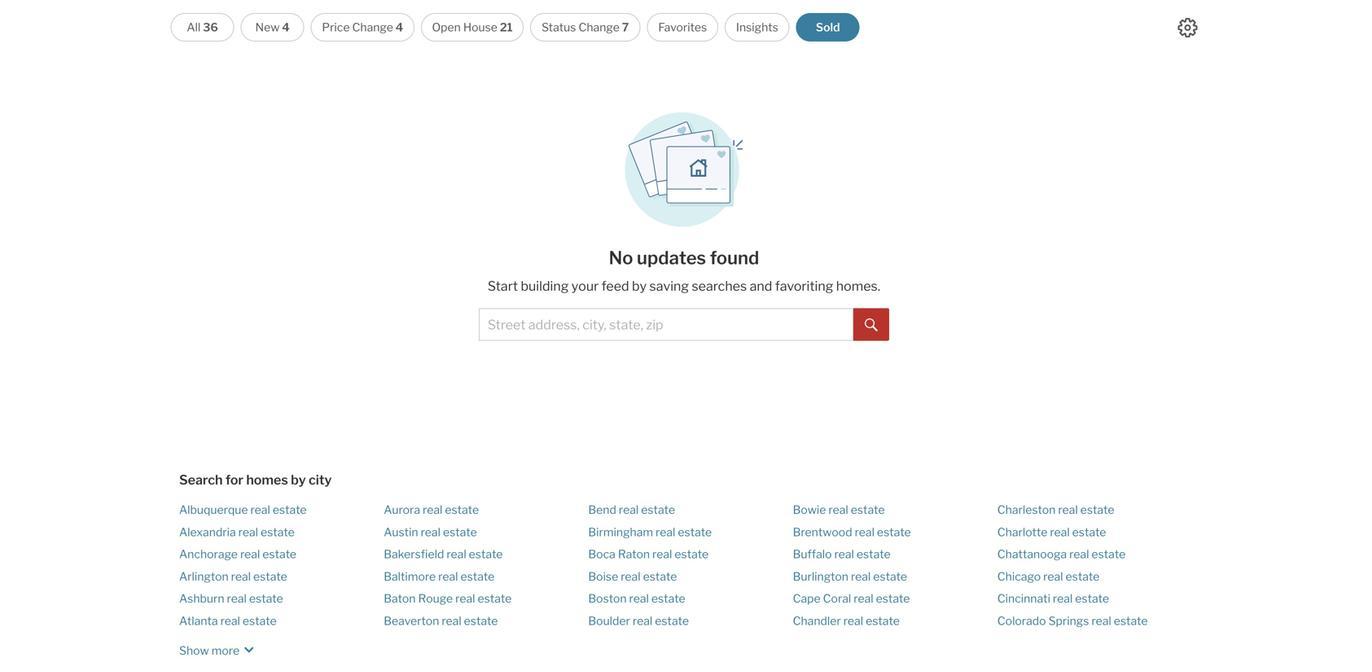 Task type: describe. For each thing, give the bounding box(es) containing it.
burlington real estate
[[793, 570, 908, 583]]

estate for albuquerque real estate
[[273, 503, 307, 517]]

estate for boston real estate
[[652, 592, 686, 606]]

price
[[322, 20, 350, 34]]

Open House radio
[[421, 13, 524, 42]]

estate for aurora real estate
[[445, 503, 479, 517]]

colorado springs real estate link
[[998, 614, 1148, 628]]

albuquerque
[[179, 503, 248, 517]]

estate for anchorage real estate
[[263, 547, 297, 561]]

for
[[226, 472, 244, 488]]

estate for bend real estate
[[641, 503, 675, 517]]

real for ashburn real estate
[[227, 592, 247, 606]]

option group containing all
[[171, 13, 860, 42]]

new
[[255, 20, 280, 34]]

New radio
[[241, 13, 304, 42]]

real down the burlington real estate
[[854, 592, 874, 606]]

bakersfield real estate
[[384, 547, 503, 561]]

charleston
[[998, 503, 1056, 517]]

estate for charlotte real estate
[[1073, 525, 1107, 539]]

start building your feed by saving searches and favoriting homes.
[[488, 278, 881, 294]]

real for brentwood real estate
[[855, 525, 875, 539]]

cape coral real estate link
[[793, 592, 910, 606]]

estate down the burlington real estate
[[876, 592, 910, 606]]

show
[[179, 644, 209, 658]]

real for chicago real estate
[[1044, 570, 1063, 583]]

real right springs
[[1092, 614, 1112, 628]]

real for albuquerque real estate
[[250, 503, 270, 517]]

all
[[187, 20, 201, 34]]

search for homes by city
[[179, 472, 332, 488]]

estate for arlington real estate
[[253, 570, 287, 583]]

searches
[[692, 278, 747, 294]]

favoriting
[[775, 278, 834, 294]]

brentwood real estate link
[[793, 525, 911, 539]]

real for buffalo real estate
[[835, 547, 854, 561]]

real for austin real estate
[[421, 525, 441, 539]]

ashburn real estate
[[179, 592, 283, 606]]

36
[[203, 20, 218, 34]]

all 36
[[187, 20, 218, 34]]

charleston real estate link
[[998, 503, 1115, 517]]

bend
[[588, 503, 617, 517]]

bend real estate
[[588, 503, 675, 517]]

albuquerque real estate
[[179, 503, 307, 517]]

alexandria real estate link
[[179, 525, 295, 539]]

aurora real estate link
[[384, 503, 479, 517]]

estate down birmingham real estate
[[675, 547, 709, 561]]

real for burlington real estate
[[851, 570, 871, 583]]

chattanooga
[[998, 547, 1067, 561]]

change for 7
[[579, 20, 620, 34]]

real down birmingham real estate
[[653, 547, 672, 561]]

cape
[[793, 592, 821, 606]]

saving
[[650, 278, 689, 294]]

estate for atlanta real estate
[[243, 614, 277, 628]]

real right rouge
[[455, 592, 475, 606]]

homes
[[246, 472, 288, 488]]

Price Change radio
[[311, 13, 415, 42]]

chandler real estate
[[793, 614, 900, 628]]

bakersfield
[[384, 547, 444, 561]]

real for charlotte real estate
[[1050, 525, 1070, 539]]

rouge
[[418, 592, 453, 606]]

real for charleston real estate
[[1058, 503, 1078, 517]]

colorado springs real estate
[[998, 614, 1148, 628]]

Status Change radio
[[530, 13, 641, 42]]

your
[[572, 278, 599, 294]]

21
[[500, 20, 513, 34]]

arlington real estate link
[[179, 570, 287, 583]]

real for chandler real estate
[[844, 614, 864, 628]]

chicago real estate
[[998, 570, 1100, 583]]

boca raton real estate
[[588, 547, 709, 561]]

estate for bakersfield real estate
[[469, 547, 503, 561]]

Sold radio
[[796, 13, 860, 42]]

alexandria real estate
[[179, 525, 295, 539]]

chandler real estate link
[[793, 614, 900, 628]]

real for boulder real estate
[[633, 614, 653, 628]]

estate for boulder real estate
[[655, 614, 689, 628]]

status
[[542, 20, 576, 34]]

charlotte
[[998, 525, 1048, 539]]

baltimore real estate link
[[384, 570, 495, 583]]

bowie real estate link
[[793, 503, 885, 517]]

boulder real estate
[[588, 614, 689, 628]]

real for bowie real estate
[[829, 503, 849, 517]]

updates
[[637, 247, 706, 269]]

found
[[710, 247, 760, 269]]

charlotte real estate link
[[998, 525, 1107, 539]]

real for boston real estate
[[629, 592, 649, 606]]

real for anchorage real estate
[[240, 547, 260, 561]]

boulder
[[588, 614, 630, 628]]

bowie real estate
[[793, 503, 885, 517]]

show more link
[[179, 635, 259, 660]]

and
[[750, 278, 772, 294]]

springs
[[1049, 614, 1089, 628]]

aurora
[[384, 503, 420, 517]]

estate for austin real estate
[[443, 525, 477, 539]]

buffalo
[[793, 547, 832, 561]]

real for cincinnati real estate
[[1053, 592, 1073, 606]]

baltimore
[[384, 570, 436, 583]]

no
[[609, 247, 633, 269]]

estate up beaverton real estate link
[[478, 592, 512, 606]]

favorites
[[659, 20, 707, 34]]

cincinnati real estate link
[[998, 592, 1110, 606]]

baltimore real estate
[[384, 570, 495, 583]]

chattanooga real estate
[[998, 547, 1126, 561]]

estate for birmingham real estate
[[678, 525, 712, 539]]

real for boise real estate
[[621, 570, 641, 583]]

anchorage
[[179, 547, 238, 561]]

austin real estate link
[[384, 525, 477, 539]]

estate for brentwood real estate
[[877, 525, 911, 539]]

real for chattanooga real estate
[[1070, 547, 1089, 561]]

baton rouge real estate
[[384, 592, 512, 606]]

estate for beaverton real estate
[[464, 614, 498, 628]]

real for baltimore real estate
[[438, 570, 458, 583]]

aurora real estate
[[384, 503, 479, 517]]

building
[[521, 278, 569, 294]]

estate for charleston real estate
[[1081, 503, 1115, 517]]

chicago real estate link
[[998, 570, 1100, 583]]

chattanooga real estate link
[[998, 547, 1126, 561]]

arlington real estate
[[179, 570, 287, 583]]

change for 4
[[352, 20, 393, 34]]



Task type: vqa. For each thing, say whether or not it's contained in the screenshot.
the bottom "-"
no



Task type: locate. For each thing, give the bounding box(es) containing it.
austin
[[384, 525, 418, 539]]

albuquerque real estate link
[[179, 503, 307, 517]]

estate up chattanooga real estate link
[[1073, 525, 1107, 539]]

estate up boulder real estate
[[652, 592, 686, 606]]

real down ashburn real estate link
[[220, 614, 240, 628]]

boise
[[588, 570, 618, 583]]

atlanta real estate
[[179, 614, 277, 628]]

real down raton
[[621, 570, 641, 583]]

estate down brentwood real estate
[[857, 547, 891, 561]]

change
[[352, 20, 393, 34], [579, 20, 620, 34]]

estate
[[273, 503, 307, 517], [445, 503, 479, 517], [641, 503, 675, 517], [851, 503, 885, 517], [1081, 503, 1115, 517], [261, 525, 295, 539], [443, 525, 477, 539], [678, 525, 712, 539], [877, 525, 911, 539], [1073, 525, 1107, 539], [263, 547, 297, 561], [469, 547, 503, 561], [675, 547, 709, 561], [857, 547, 891, 561], [1092, 547, 1126, 561], [253, 570, 287, 583], [461, 570, 495, 583], [643, 570, 677, 583], [873, 570, 908, 583], [1066, 570, 1100, 583], [249, 592, 283, 606], [478, 592, 512, 606], [652, 592, 686, 606], [876, 592, 910, 606], [1075, 592, 1110, 606], [243, 614, 277, 628], [464, 614, 498, 628], [655, 614, 689, 628], [866, 614, 900, 628], [1114, 614, 1148, 628]]

estate up bakersfield real estate
[[443, 525, 477, 539]]

baton
[[384, 592, 416, 606]]

more
[[212, 644, 240, 658]]

cape coral real estate
[[793, 592, 910, 606]]

estate for boise real estate
[[643, 570, 677, 583]]

estate up baton rouge real estate
[[461, 570, 495, 583]]

atlanta real estate link
[[179, 614, 277, 628]]

Favorites radio
[[647, 13, 719, 42]]

real up chattanooga real estate
[[1050, 525, 1070, 539]]

estate down arlington real estate
[[249, 592, 283, 606]]

new 4
[[255, 20, 290, 34]]

estate for alexandria real estate
[[261, 525, 295, 539]]

2 change from the left
[[579, 20, 620, 34]]

estate for cincinnati real estate
[[1075, 592, 1110, 606]]

estate up brentwood real estate
[[851, 503, 885, 517]]

ashburn real estate link
[[179, 592, 283, 606]]

boston real estate link
[[588, 592, 686, 606]]

brentwood real estate
[[793, 525, 911, 539]]

buffalo real estate link
[[793, 547, 891, 561]]

insights
[[736, 20, 779, 34]]

Street address, city, state, zip search field
[[479, 308, 854, 341]]

estate for ashburn real estate
[[249, 592, 283, 606]]

beaverton real estate link
[[384, 614, 498, 628]]

austin real estate
[[384, 525, 477, 539]]

real for bend real estate
[[619, 503, 639, 517]]

change right "price"
[[352, 20, 393, 34]]

real up the baton rouge real estate link
[[438, 570, 458, 583]]

real up boulder real estate
[[629, 592, 649, 606]]

1 horizontal spatial by
[[632, 278, 647, 294]]

1 horizontal spatial 4
[[396, 20, 403, 34]]

estate for chattanooga real estate
[[1092, 547, 1126, 561]]

raton
[[618, 547, 650, 561]]

estate down homes
[[273, 503, 307, 517]]

real for birmingham real estate
[[656, 525, 676, 539]]

estate down boca raton real estate
[[643, 570, 677, 583]]

by right feed
[[632, 278, 647, 294]]

estate up colorado springs real estate link
[[1075, 592, 1110, 606]]

0 vertical spatial by
[[632, 278, 647, 294]]

sold
[[816, 20, 840, 34]]

4 right new
[[282, 20, 290, 34]]

chicago
[[998, 570, 1041, 583]]

2 4 from the left
[[396, 20, 403, 34]]

real for beaverton real estate
[[442, 614, 462, 628]]

0 horizontal spatial by
[[291, 472, 306, 488]]

colorado
[[998, 614, 1046, 628]]

real for aurora real estate
[[423, 503, 443, 517]]

real down charlotte real estate
[[1070, 547, 1089, 561]]

atlanta
[[179, 614, 218, 628]]

bend real estate link
[[588, 503, 675, 517]]

burlington real estate link
[[793, 570, 908, 583]]

anchorage real estate link
[[179, 547, 297, 561]]

search
[[179, 472, 223, 488]]

estate up baltimore real estate link
[[469, 547, 503, 561]]

beaverton
[[384, 614, 439, 628]]

estate up austin real estate link
[[445, 503, 479, 517]]

change inside price change radio
[[352, 20, 393, 34]]

charlotte real estate
[[998, 525, 1107, 539]]

real up boca raton real estate
[[656, 525, 676, 539]]

real up springs
[[1053, 592, 1073, 606]]

real down anchorage real estate link
[[231, 570, 251, 583]]

birmingham real estate link
[[588, 525, 712, 539]]

estate up boca raton real estate
[[678, 525, 712, 539]]

real down "albuquerque real estate"
[[238, 525, 258, 539]]

boulder real estate link
[[588, 614, 689, 628]]

baton rouge real estate link
[[384, 592, 512, 606]]

All radio
[[171, 13, 234, 42]]

estate for chandler real estate
[[866, 614, 900, 628]]

homes.
[[836, 278, 881, 294]]

show more
[[179, 644, 240, 658]]

real up austin real estate
[[423, 503, 443, 517]]

real down baton rouge real estate
[[442, 614, 462, 628]]

open
[[432, 20, 461, 34]]

cincinnati
[[998, 592, 1051, 606]]

change left 7
[[579, 20, 620, 34]]

1 vertical spatial by
[[291, 472, 306, 488]]

estate down alexandria real estate
[[263, 547, 297, 561]]

estate for bowie real estate
[[851, 503, 885, 517]]

buffalo real estate
[[793, 547, 891, 561]]

by
[[632, 278, 647, 294], [291, 472, 306, 488]]

anchorage real estate
[[179, 547, 297, 561]]

change inside status change radio
[[579, 20, 620, 34]]

real for alexandria real estate
[[238, 525, 258, 539]]

1 change from the left
[[352, 20, 393, 34]]

estate up buffalo real estate link
[[877, 525, 911, 539]]

bakersfield real estate link
[[384, 547, 503, 561]]

real up baltimore real estate link
[[447, 547, 466, 561]]

4 inside the new radio
[[282, 20, 290, 34]]

real up the burlington real estate link
[[835, 547, 854, 561]]

real up birmingham
[[619, 503, 639, 517]]

estate down "albuquerque real estate"
[[261, 525, 295, 539]]

real down arlington real estate
[[227, 592, 247, 606]]

estate down charlotte real estate
[[1092, 547, 1126, 561]]

estate up birmingham real estate
[[641, 503, 675, 517]]

Insights radio
[[725, 13, 790, 42]]

real for arlington real estate
[[231, 570, 251, 583]]

boise real estate
[[588, 570, 677, 583]]

real down boston real estate
[[633, 614, 653, 628]]

real up buffalo real estate link
[[855, 525, 875, 539]]

open house 21
[[432, 20, 513, 34]]

estate down ashburn real estate link
[[243, 614, 277, 628]]

city
[[309, 472, 332, 488]]

ashburn
[[179, 592, 224, 606]]

cincinnati real estate
[[998, 592, 1110, 606]]

estate down the cape coral real estate
[[866, 614, 900, 628]]

price change 4
[[322, 20, 403, 34]]

arlington
[[179, 570, 229, 583]]

boise real estate link
[[588, 570, 677, 583]]

real for bakersfield real estate
[[447, 547, 466, 561]]

birmingham real estate
[[588, 525, 712, 539]]

option group
[[171, 13, 860, 42]]

estate for buffalo real estate
[[857, 547, 891, 561]]

alexandria
[[179, 525, 236, 539]]

0 horizontal spatial 4
[[282, 20, 290, 34]]

4 left open
[[396, 20, 403, 34]]

boca raton real estate link
[[588, 547, 709, 561]]

estate down chattanooga real estate link
[[1066, 570, 1100, 583]]

boston real estate
[[588, 592, 686, 606]]

estate down the baton rouge real estate link
[[464, 614, 498, 628]]

coral
[[823, 592, 851, 606]]

submit search image
[[865, 319, 878, 332]]

estate for chicago real estate
[[1066, 570, 1100, 583]]

4 inside price change radio
[[396, 20, 403, 34]]

estate down anchorage real estate link
[[253, 570, 287, 583]]

feed
[[602, 278, 629, 294]]

real for atlanta real estate
[[220, 614, 240, 628]]

estate right springs
[[1114, 614, 1148, 628]]

estate for burlington real estate
[[873, 570, 908, 583]]

estate up the cape coral real estate
[[873, 570, 908, 583]]

bowie
[[793, 503, 826, 517]]

real up the cape coral real estate
[[851, 570, 871, 583]]

real up brentwood real estate link on the right bottom
[[829, 503, 849, 517]]

real up charlotte real estate link
[[1058, 503, 1078, 517]]

real down search for homes by city
[[250, 503, 270, 517]]

beaverton real estate
[[384, 614, 498, 628]]

real down aurora real estate
[[421, 525, 441, 539]]

chandler
[[793, 614, 841, 628]]

real down the cape coral real estate
[[844, 614, 864, 628]]

estate up charlotte real estate link
[[1081, 503, 1115, 517]]

estate for baltimore real estate
[[461, 570, 495, 583]]

birmingham
[[588, 525, 653, 539]]

by left city
[[291, 472, 306, 488]]

estate down boston real estate
[[655, 614, 689, 628]]

1 horizontal spatial change
[[579, 20, 620, 34]]

real up cincinnati real estate
[[1044, 570, 1063, 583]]

0 horizontal spatial change
[[352, 20, 393, 34]]

status change 7
[[542, 20, 629, 34]]

1 4 from the left
[[282, 20, 290, 34]]

brentwood
[[793, 525, 853, 539]]

house
[[463, 20, 498, 34]]

real down alexandria real estate
[[240, 547, 260, 561]]

charleston real estate
[[998, 503, 1115, 517]]



